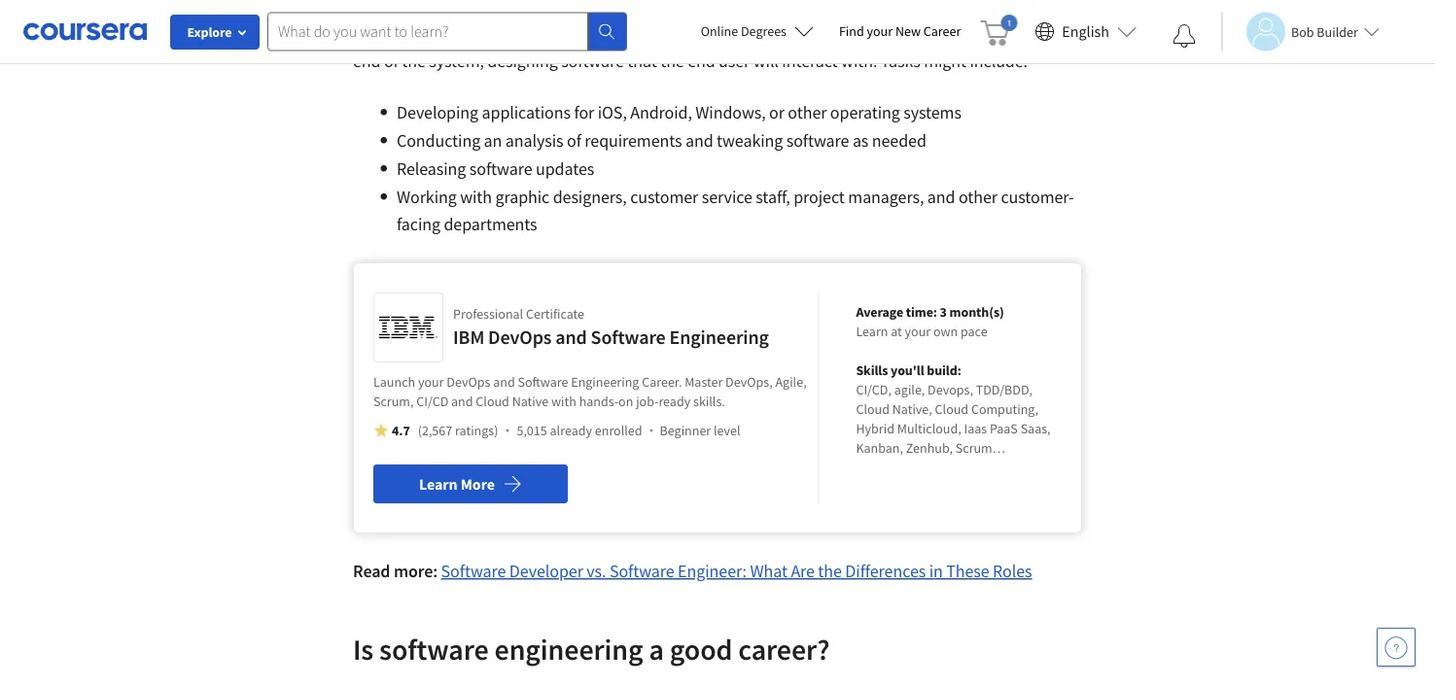 Task type: describe. For each thing, give the bounding box(es) containing it.
and right "ci/cd"
[[451, 393, 473, 411]]

software right vs.
[[610, 561, 675, 583]]

what
[[750, 561, 788, 583]]

hands-
[[579, 393, 619, 411]]

average time: 3 month(s) learn at your own pace
[[856, 304, 1005, 340]]

build:
[[927, 362, 962, 379]]

designers,
[[553, 186, 627, 208]]

front
[[989, 23, 1025, 45]]

application
[[458, 23, 542, 45]]

and up cloud
[[493, 374, 515, 391]]

more
[[461, 475, 495, 494]]

ready
[[659, 393, 691, 411]]

native
[[512, 393, 549, 411]]

tasks
[[881, 50, 921, 72]]

shopping cart: 1 item image
[[981, 15, 1018, 46]]

level
[[714, 422, 741, 440]]

read more: software developer vs. software engineer: what are the differences in these roles
[[353, 561, 1033, 583]]

learn inside learn more button
[[419, 475, 458, 494]]

ibm
[[453, 325, 485, 350]]

might
[[924, 50, 967, 72]]

1 end from the left
[[353, 50, 381, 72]]

or inside 'developing applications for ios, android, windows, or other operating systems conducting an analysis of requirements and tweaking software as needed releasing software updates working with graphic designers, customer service staff, project managers, and other customer- facing departments'
[[770, 102, 785, 124]]

focused.
[[725, 23, 786, 45]]

scrum,
[[374, 393, 414, 411]]

interact
[[782, 50, 838, 72]]

job-
[[636, 393, 659, 411]]

with inside 'developing applications for ios, android, windows, or other operating systems conducting an analysis of requirements and tweaking software as needed releasing software updates working with graphic designers, customer service staff, project managers, and other customer- facing departments'
[[460, 186, 492, 208]]

at
[[891, 323, 903, 340]]

more
[[638, 23, 676, 45]]

devops inside launch your devops and software engineering career. master devops, agile, scrum, ci/cd and cloud native with hands-on job-ready skills.
[[447, 374, 491, 391]]

these
[[947, 561, 990, 583]]

month(s)
[[950, 304, 1005, 321]]

devops inside professional certificate ibm devops and software engineering
[[488, 325, 552, 350]]

of inside 'developing applications for ios, android, windows, or other operating systems conducting an analysis of requirements and tweaking software as needed releasing software updates working with graphic designers, customer service staff, project managers, and other customer- facing departments'
[[567, 130, 582, 152]]

coursera image
[[23, 16, 147, 47]]

english
[[1063, 22, 1110, 41]]

pace
[[961, 323, 988, 340]]

client-
[[680, 23, 725, 45]]

0 vertical spatial working
[[353, 23, 413, 45]]

customer
[[630, 186, 699, 208]]

cloud
[[476, 393, 510, 411]]

developer
[[545, 23, 620, 45]]

system,
[[429, 50, 484, 72]]

is software engineering a good career?
[[353, 631, 830, 668]]

2 end from the left
[[688, 50, 716, 72]]

more:
[[394, 561, 438, 583]]

vs.
[[587, 561, 606, 583]]

managers,
[[849, 186, 924, 208]]

degrees
[[741, 22, 787, 40]]

own
[[934, 323, 958, 340]]

work
[[854, 23, 890, 45]]

with inside launch your devops and software engineering career. master devops, agile, scrum, ci/cd and cloud native with hands-on job-ready skills.
[[552, 393, 577, 411]]

project
[[794, 186, 845, 208]]

include:
[[970, 50, 1028, 72]]

your inside average time: 3 month(s) learn at your own pace
[[905, 323, 931, 340]]

online degrees button
[[685, 10, 830, 53]]

learn more button
[[374, 465, 568, 504]]

in
[[930, 561, 943, 583]]

engineering inside professional certificate ibm devops and software engineering
[[670, 325, 769, 350]]

the right career
[[962, 23, 986, 45]]

career
[[924, 22, 961, 40]]

the right are
[[818, 561, 842, 583]]

differences
[[846, 561, 926, 583]]

or inside the is more client-focused. you may work on either the front or back end of the system, designing software that the end user will interact with. tasks might include:
[[1028, 23, 1044, 45]]

is
[[353, 631, 374, 668]]

skills you'll build:
[[856, 362, 962, 379]]

builder
[[1317, 23, 1359, 40]]

that
[[628, 50, 657, 72]]

beginner
[[660, 422, 711, 440]]

skills.
[[694, 393, 725, 411]]

find your new career link
[[830, 19, 971, 44]]

of inside the is more client-focused. you may work on either the front or back end of the system, designing software that the end user will interact with. tasks might include:
[[384, 50, 399, 72]]

engineering
[[495, 631, 644, 668]]

as inside 'developing applications for ios, android, windows, or other operating systems conducting an analysis of requirements and tweaking software as needed releasing software updates working with graphic designers, customer service staff, project managers, and other customer- facing departments'
[[853, 130, 869, 152]]

software right is
[[379, 631, 489, 668]]

professional
[[453, 305, 524, 323]]

and right managers,
[[928, 186, 956, 208]]

software up graphic
[[470, 158, 533, 180]]

on inside launch your devops and software engineering career. master devops, agile, scrum, ci/cd and cloud native with hands-on job-ready skills.
[[619, 393, 634, 411]]

graphic
[[496, 186, 550, 208]]

you
[[790, 23, 816, 45]]

3
[[940, 304, 947, 321]]

1 vertical spatial other
[[959, 186, 998, 208]]

show notifications image
[[1173, 24, 1197, 48]]

the right that
[[661, 50, 685, 72]]

skills
[[856, 362, 889, 379]]

is more client-focused. you may work on either the front or back end of the system, designing software that the end user will interact with. tasks might include:
[[353, 23, 1082, 72]]

beginner level
[[660, 422, 741, 440]]

career.
[[642, 374, 682, 391]]

an inside 'developing applications for ios, android, windows, or other operating systems conducting an analysis of requirements and tweaking software as needed releasing software updates working with graphic designers, customer service staff, project managers, and other customer- facing departments'
[[484, 130, 502, 152]]

your for launch your devops and software engineering career. master devops, agile, scrum, ci/cd and cloud native with hands-on job-ready skills.
[[418, 374, 444, 391]]

career?
[[739, 631, 830, 668]]

read
[[353, 561, 391, 583]]

explore
[[187, 23, 232, 41]]

back
[[1047, 23, 1082, 45]]

and down 'windows,'
[[686, 130, 714, 152]]

0 horizontal spatial other
[[788, 102, 827, 124]]

5,015 already enrolled
[[517, 422, 643, 440]]



Task type: vqa. For each thing, say whether or not it's contained in the screenshot.
Microsoft 'Microsoft'
no



Task type: locate. For each thing, give the bounding box(es) containing it.
0 horizontal spatial an
[[436, 23, 454, 45]]

1 horizontal spatial end
[[688, 50, 716, 72]]

android,
[[631, 102, 692, 124]]

may
[[819, 23, 851, 45]]

launch your devops and software engineering career. master devops, agile, scrum, ci/cd and cloud native with hands-on job-ready skills.
[[374, 374, 807, 411]]

your
[[867, 22, 893, 40], [905, 323, 931, 340], [418, 374, 444, 391]]

1 horizontal spatial engineering
[[670, 325, 769, 350]]

service
[[702, 186, 753, 208]]

devops
[[488, 325, 552, 350], [447, 374, 491, 391]]

software
[[591, 325, 666, 350], [518, 374, 569, 391], [441, 561, 506, 583], [610, 561, 675, 583]]

working inside 'developing applications for ios, android, windows, or other operating systems conducting an analysis of requirements and tweaking software as needed releasing software updates working with graphic designers, customer service staff, project managers, and other customer- facing departments'
[[397, 186, 457, 208]]

0 vertical spatial devops
[[488, 325, 552, 350]]

1 horizontal spatial with
[[552, 393, 577, 411]]

software up career.
[[591, 325, 666, 350]]

1 horizontal spatial on
[[894, 23, 913, 45]]

engineering up master
[[670, 325, 769, 350]]

1 horizontal spatial of
[[567, 130, 582, 152]]

2 horizontal spatial your
[[905, 323, 931, 340]]

agile,
[[776, 374, 807, 391]]

of up updates
[[567, 130, 582, 152]]

or left 'back'
[[1028, 23, 1044, 45]]

0 horizontal spatial learn
[[419, 475, 458, 494]]

0 vertical spatial an
[[436, 23, 454, 45]]

bob builder button
[[1222, 12, 1380, 51]]

developer
[[510, 561, 583, 583]]

None search field
[[268, 12, 627, 51]]

online degrees
[[701, 22, 787, 40]]

0 horizontal spatial as
[[417, 23, 433, 45]]

bob
[[1292, 23, 1315, 40]]

on left job-
[[619, 393, 634, 411]]

1 vertical spatial engineering
[[571, 374, 639, 391]]

departments
[[444, 214, 537, 235]]

0 vertical spatial with
[[460, 186, 492, 208]]

find
[[839, 22, 865, 40]]

2 vertical spatial your
[[418, 374, 444, 391]]

What do you want to learn? text field
[[268, 12, 589, 51]]

find your new career
[[839, 22, 961, 40]]

enrolled
[[595, 422, 643, 440]]

facing
[[397, 214, 441, 235]]

1 vertical spatial of
[[567, 130, 582, 152]]

the
[[962, 23, 986, 45], [402, 50, 426, 72], [661, 50, 685, 72], [818, 561, 842, 583]]

1 vertical spatial devops
[[447, 374, 491, 391]]

with up already
[[552, 393, 577, 411]]

software down developer
[[561, 50, 624, 72]]

your down time:
[[905, 323, 931, 340]]

as up system, at the top left of the page
[[417, 23, 433, 45]]

designing
[[488, 50, 558, 72]]

0 vertical spatial on
[[894, 23, 913, 45]]

on inside the is more client-focused. you may work on either the front or back end of the system, designing software that the end user will interact with. tasks might include:
[[894, 23, 913, 45]]

devops up cloud
[[447, 374, 491, 391]]

0 vertical spatial learn
[[856, 323, 889, 340]]

engineering inside launch your devops and software engineering career. master devops, agile, scrum, ci/cd and cloud native with hands-on job-ready skills.
[[571, 374, 639, 391]]

engineering
[[670, 325, 769, 350], [571, 374, 639, 391]]

1 horizontal spatial learn
[[856, 323, 889, 340]]

5,015
[[517, 422, 547, 440]]

launch
[[374, 374, 416, 391]]

your right find
[[867, 22, 893, 40]]

other left customer-
[[959, 186, 998, 208]]

software inside professional certificate ibm devops and software engineering
[[591, 325, 666, 350]]

0 horizontal spatial with
[[460, 186, 492, 208]]

1 vertical spatial learn
[[419, 475, 458, 494]]

your for find your new career
[[867, 22, 893, 40]]

are
[[791, 561, 815, 583]]

0 vertical spatial your
[[867, 22, 893, 40]]

working
[[353, 23, 413, 45], [397, 186, 457, 208]]

end down client-
[[688, 50, 716, 72]]

bob builder
[[1292, 23, 1359, 40]]

(2,567
[[418, 422, 453, 440]]

software inside the is more client-focused. you may work on either the front or back end of the system, designing software that the end user will interact with. tasks might include:
[[561, 50, 624, 72]]

of
[[384, 50, 399, 72], [567, 130, 582, 152]]

good
[[670, 631, 733, 668]]

ibm image
[[379, 299, 438, 357]]

0 vertical spatial of
[[384, 50, 399, 72]]

requirements
[[585, 130, 682, 152]]

software right the more:
[[441, 561, 506, 583]]

1 horizontal spatial or
[[1028, 23, 1044, 45]]

0 horizontal spatial of
[[384, 50, 399, 72]]

engineering up hands-
[[571, 374, 639, 391]]

1 vertical spatial with
[[552, 393, 577, 411]]

needed
[[872, 130, 927, 152]]

updates
[[536, 158, 595, 180]]

1 vertical spatial on
[[619, 393, 634, 411]]

software inside launch your devops and software engineering career. master devops, agile, scrum, ci/cd and cloud native with hands-on job-ready skills.
[[518, 374, 569, 391]]

end left system, at the top left of the page
[[353, 50, 381, 72]]

average
[[856, 304, 904, 321]]

1 horizontal spatial as
[[853, 130, 869, 152]]

1 vertical spatial working
[[397, 186, 457, 208]]

software up native
[[518, 374, 569, 391]]

learn left more
[[419, 475, 458, 494]]

1 vertical spatial an
[[484, 130, 502, 152]]

on up tasks
[[894, 23, 913, 45]]

other down interact
[[788, 102, 827, 124]]

certificate
[[526, 305, 585, 323]]

master
[[685, 374, 723, 391]]

user
[[719, 50, 750, 72]]

working up developing
[[353, 23, 413, 45]]

developing applications for ios, android, windows, or other operating systems conducting an analysis of requirements and tweaking software as needed releasing software updates working with graphic designers, customer service staff, project managers, and other customer- facing departments
[[397, 102, 1074, 235]]

learn more
[[419, 475, 495, 494]]

is
[[623, 23, 635, 45]]

learn down average
[[856, 323, 889, 340]]

help center image
[[1385, 636, 1409, 660]]

a
[[649, 631, 664, 668]]

english button
[[1028, 0, 1145, 63]]

ios,
[[598, 102, 627, 124]]

0 horizontal spatial engineering
[[571, 374, 639, 391]]

1 horizontal spatial your
[[867, 22, 893, 40]]

software down operating on the top right of page
[[787, 130, 850, 152]]

professional certificate ibm devops and software engineering
[[453, 305, 769, 350]]

4.7 (2,567 ratings)
[[392, 422, 498, 440]]

software developer vs. software engineer: what are the differences in these roles link
[[441, 561, 1033, 583]]

either
[[916, 23, 959, 45]]

you'll
[[891, 362, 925, 379]]

and inside professional certificate ibm devops and software engineering
[[556, 325, 587, 350]]

releasing
[[397, 158, 466, 180]]

with up departments
[[460, 186, 492, 208]]

0 vertical spatial as
[[417, 23, 433, 45]]

0 horizontal spatial your
[[418, 374, 444, 391]]

0 vertical spatial other
[[788, 102, 827, 124]]

the left system, at the top left of the page
[[402, 50, 426, 72]]

1 horizontal spatial other
[[959, 186, 998, 208]]

tweaking
[[717, 130, 783, 152]]

other
[[788, 102, 827, 124], [959, 186, 998, 208]]

an
[[436, 23, 454, 45], [484, 130, 502, 152]]

learn inside average time: 3 month(s) learn at your own pace
[[856, 323, 889, 340]]

0 vertical spatial or
[[1028, 23, 1044, 45]]

and down certificate
[[556, 325, 587, 350]]

new
[[896, 22, 921, 40]]

with
[[460, 186, 492, 208], [552, 393, 577, 411]]

or up the tweaking at the top of page
[[770, 102, 785, 124]]

analysis
[[506, 130, 564, 152]]

your up "ci/cd"
[[418, 374, 444, 391]]

1 horizontal spatial an
[[484, 130, 502, 152]]

windows,
[[696, 102, 766, 124]]

0 vertical spatial engineering
[[670, 325, 769, 350]]

1 vertical spatial as
[[853, 130, 869, 152]]

an up system, at the top left of the page
[[436, 23, 454, 45]]

0 horizontal spatial on
[[619, 393, 634, 411]]

devops,
[[726, 374, 773, 391]]

working up facing
[[397, 186, 457, 208]]

1 vertical spatial or
[[770, 102, 785, 124]]

time:
[[906, 304, 938, 321]]

1 vertical spatial your
[[905, 323, 931, 340]]

an left analysis
[[484, 130, 502, 152]]

of left system, at the top left of the page
[[384, 50, 399, 72]]

ratings)
[[455, 422, 498, 440]]

0 horizontal spatial end
[[353, 50, 381, 72]]

learn
[[856, 323, 889, 340], [419, 475, 458, 494]]

roles
[[993, 561, 1033, 583]]

end
[[353, 50, 381, 72], [688, 50, 716, 72]]

applications
[[482, 102, 571, 124]]

working as an application developer
[[353, 23, 620, 45]]

as down operating on the top right of page
[[853, 130, 869, 152]]

conducting
[[397, 130, 481, 152]]

engineer:
[[678, 561, 747, 583]]

operating
[[831, 102, 900, 124]]

0 horizontal spatial or
[[770, 102, 785, 124]]

already
[[550, 422, 592, 440]]

will
[[754, 50, 779, 72]]

devops down professional
[[488, 325, 552, 350]]

your inside launch your devops and software engineering career. master devops, agile, scrum, ci/cd and cloud native with hands-on job-ready skills.
[[418, 374, 444, 391]]



